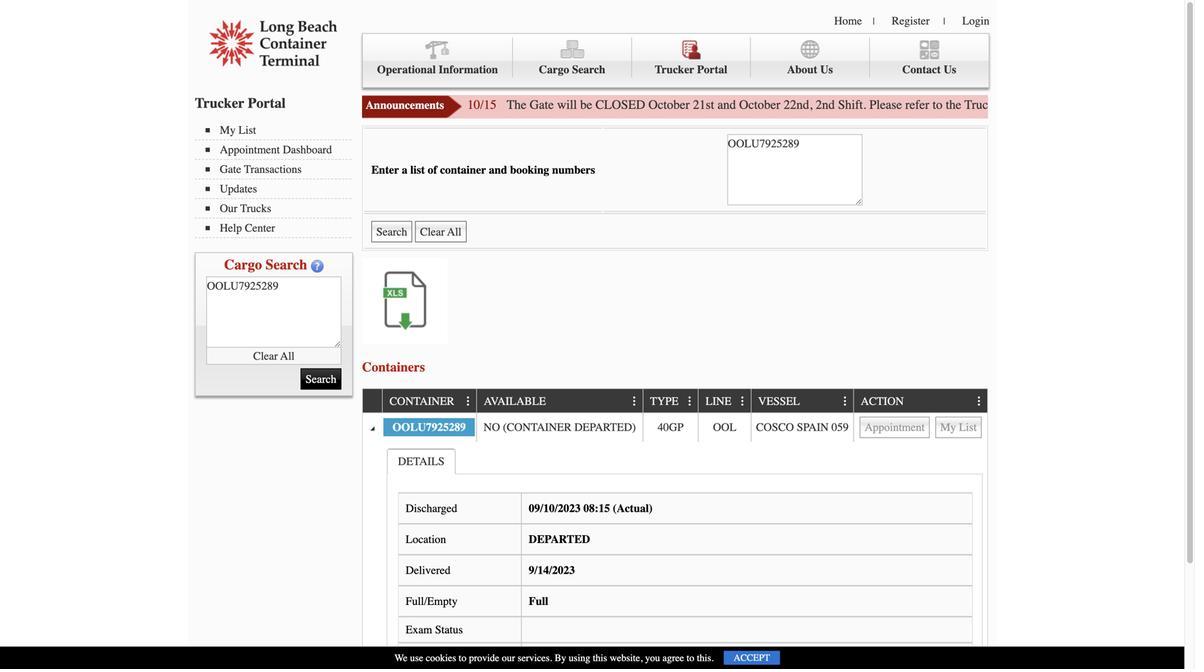 Task type: describe. For each thing, give the bounding box(es) containing it.
accept button
[[724, 651, 780, 665]]

updates
[[220, 182, 257, 195]]

cosco
[[757, 421, 795, 434]]

discharged
[[406, 502, 458, 515]]

departed)
[[575, 421, 636, 434]]

ool cell
[[698, 413, 751, 442]]

full/empty
[[406, 595, 458, 608]]

2 | from the left
[[944, 16, 946, 27]]

clear all button
[[206, 348, 342, 365]]

us for about us
[[821, 63, 833, 76]]

for
[[1112, 98, 1127, 112]]

website,
[[610, 652, 643, 664]]

shift.
[[839, 98, 867, 112]]

center
[[245, 221, 275, 235]]

type column header
[[643, 389, 698, 413]]

1 horizontal spatial and
[[718, 98, 736, 112]]

this.
[[697, 652, 714, 664]]

our
[[502, 652, 515, 664]]

10/15 the gate will be closed october 21st and october 22nd, 2nd shift. please refer to the truck gate hours web page for further gate d
[[468, 98, 1196, 112]]

operational
[[377, 63, 436, 76]]

09/10/2023
[[529, 502, 581, 515]]

1 horizontal spatial to
[[687, 652, 695, 664]]

trucker portal link
[[632, 37, 751, 78]]

our
[[220, 202, 238, 215]]

details tab
[[387, 449, 456, 475]]

containers
[[362, 360, 425, 375]]

page
[[1085, 98, 1109, 112]]

line link
[[706, 389, 739, 412]]

appointment
[[220, 143, 280, 156]]

agree
[[663, 652, 685, 664]]

available column header
[[477, 389, 643, 413]]

about us
[[788, 63, 833, 76]]

hours
[[1026, 98, 1057, 112]]

vessel
[[759, 395, 801, 408]]

dashboard
[[283, 143, 332, 156]]

(actual)
[[613, 502, 653, 515]]

all
[[281, 349, 295, 362]]

a
[[402, 163, 408, 176]]

059
[[832, 421, 849, 434]]

the
[[507, 98, 527, 112]]

appointment dashboard link
[[206, 143, 352, 156]]

portal inside menu bar
[[697, 63, 728, 76]]

of
[[428, 163, 437, 176]]

contact us
[[903, 63, 957, 76]]

booking
[[510, 163, 550, 176]]

0 horizontal spatial trucker
[[195, 95, 244, 111]]

using
[[569, 652, 591, 664]]

will
[[557, 98, 577, 112]]

container column header
[[382, 389, 477, 413]]

you
[[646, 652, 660, 664]]

login
[[963, 14, 990, 27]]

row group containing oolu7925289
[[363, 413, 988, 669]]

help center link
[[206, 221, 352, 235]]

us for contact us
[[944, 63, 957, 76]]

announcements
[[366, 99, 444, 112]]

40gp
[[658, 421, 684, 434]]

line
[[706, 395, 732, 408]]

edit column settings image for available
[[629, 396, 641, 407]]

my list link
[[206, 124, 352, 137]]

available link
[[484, 389, 553, 412]]

gate inside my list appointment dashboard gate transactions updates our trucks help center
[[220, 163, 241, 176]]

register
[[892, 14, 930, 27]]

(container
[[503, 421, 572, 434]]

1 vertical spatial trucker portal
[[195, 95, 286, 111]]

enter
[[372, 163, 399, 176]]

we use cookies to provide our services. by using this website, you agree to this.
[[395, 652, 714, 664]]

my list appointment dashboard gate transactions updates our trucks help center
[[220, 124, 332, 235]]

edit column settings image for container
[[463, 396, 474, 407]]

cosco spain 059
[[757, 421, 849, 434]]

cosco spain 059 cell
[[751, 413, 854, 442]]

menu bar containing my list
[[195, 122, 359, 238]]

menu bar containing operational information
[[362, 33, 990, 88]]

this
[[593, 652, 608, 664]]

by
[[555, 652, 567, 664]]

cargo search inside cargo search link
[[539, 63, 606, 76]]

status
[[435, 623, 463, 637]]

use
[[410, 652, 424, 664]]

services.
[[518, 652, 553, 664]]

type link
[[651, 389, 686, 412]]

type
[[651, 395, 679, 408]]

exam
[[406, 623, 433, 637]]

be
[[581, 98, 593, 112]]

login link
[[963, 14, 990, 27]]

22nd,
[[784, 98, 813, 112]]

1 vertical spatial search
[[266, 257, 307, 273]]

list
[[411, 163, 425, 176]]

location
[[406, 533, 446, 546]]



Task type: vqa. For each thing, say whether or not it's contained in the screenshot.


Task type: locate. For each thing, give the bounding box(es) containing it.
1 edit column settings image from the left
[[463, 396, 474, 407]]

0 vertical spatial trucker portal
[[655, 63, 728, 76]]

2 horizontal spatial gate
[[998, 98, 1023, 112]]

container
[[440, 163, 486, 176]]

edit column settings image for line
[[738, 396, 749, 407]]

search inside cargo search link
[[572, 63, 606, 76]]

row up '40gp'
[[363, 389, 988, 413]]

1 horizontal spatial gate
[[530, 98, 554, 112]]

closed
[[596, 98, 646, 112]]

edit column settings image inside available column header
[[629, 396, 641, 407]]

tab list
[[384, 445, 987, 669]]

numbers
[[552, 163, 595, 176]]

action column header
[[854, 389, 988, 413]]

cargo down help
[[224, 257, 262, 273]]

register link
[[892, 14, 930, 27]]

us right contact
[[944, 63, 957, 76]]

2 row from the top
[[363, 413, 988, 442]]

gate right truck
[[998, 98, 1023, 112]]

operational information
[[377, 63, 498, 76]]

1 edit column settings image from the left
[[629, 396, 641, 407]]

1 vertical spatial and
[[489, 163, 508, 176]]

row containing container
[[363, 389, 988, 413]]

action
[[861, 395, 904, 408]]

vessel link
[[759, 389, 807, 412]]

clear all
[[253, 349, 295, 362]]

edit column settings image inside vessel column header
[[840, 396, 852, 407]]

0 horizontal spatial gate
[[220, 163, 241, 176]]

search down help center link
[[266, 257, 307, 273]]

0 vertical spatial search
[[572, 63, 606, 76]]

to right cookies
[[459, 652, 467, 664]]

to left this.
[[687, 652, 695, 664]]

no (container departed) cell
[[477, 413, 643, 442]]

None submit
[[372, 221, 413, 242], [301, 368, 342, 390], [372, 221, 413, 242], [301, 368, 342, 390]]

web
[[1060, 98, 1082, 112]]

0 horizontal spatial |
[[873, 16, 875, 27]]

9/14/2023
[[529, 564, 575, 577]]

2 edit column settings image from the left
[[685, 396, 696, 407]]

0 horizontal spatial october
[[649, 98, 690, 112]]

delivered
[[406, 564, 451, 577]]

oolu7925289 cell
[[382, 413, 477, 442]]

row group
[[363, 413, 988, 669]]

edit column settings image for vessel
[[840, 396, 852, 407]]

about us link
[[751, 37, 870, 78]]

1 horizontal spatial cargo search
[[539, 63, 606, 76]]

enter a list of container and booking numbers
[[372, 163, 595, 176]]

edit column settings image right line
[[738, 396, 749, 407]]

tab list containing details
[[384, 445, 987, 669]]

gate transactions link
[[206, 163, 352, 176]]

trucks
[[240, 202, 272, 215]]

container
[[390, 395, 455, 408]]

1 us from the left
[[821, 63, 833, 76]]

cargo search down center
[[224, 257, 307, 273]]

1 row from the top
[[363, 389, 988, 413]]

edit column settings image up 059
[[840, 396, 852, 407]]

40gp cell
[[643, 413, 698, 442]]

menu bar
[[362, 33, 990, 88], [195, 122, 359, 238]]

edit column settings image for type
[[685, 396, 696, 407]]

0 horizontal spatial menu bar
[[195, 122, 359, 238]]

vessel column header
[[751, 389, 854, 413]]

trucker portal
[[655, 63, 728, 76], [195, 95, 286, 111]]

gate
[[1168, 98, 1190, 112]]

october left 21st
[[649, 98, 690, 112]]

no
[[484, 421, 500, 434]]

1 horizontal spatial trucker portal
[[655, 63, 728, 76]]

cargo inside cargo search link
[[539, 63, 570, 76]]

row down type link
[[363, 413, 988, 442]]

my
[[220, 124, 236, 137]]

1 horizontal spatial portal
[[697, 63, 728, 76]]

us right about
[[821, 63, 833, 76]]

container link
[[390, 389, 462, 412]]

Enter container numbers and/ or booking numbers.  text field
[[206, 277, 342, 348]]

edit column settings image
[[463, 396, 474, 407], [974, 396, 986, 407]]

clear
[[253, 349, 278, 362]]

1 horizontal spatial |
[[944, 16, 946, 27]]

oolu7925289
[[393, 421, 466, 434]]

21st
[[693, 98, 715, 112]]

edit column settings image inside line column header
[[738, 396, 749, 407]]

trucker up my
[[195, 95, 244, 111]]

1 | from the left
[[873, 16, 875, 27]]

and
[[718, 98, 736, 112], [489, 163, 508, 176]]

search
[[572, 63, 606, 76], [266, 257, 307, 273]]

cargo up the "will" at left top
[[539, 63, 570, 76]]

| left login link
[[944, 16, 946, 27]]

1 vertical spatial menu bar
[[195, 122, 359, 238]]

0 horizontal spatial cargo search
[[224, 257, 307, 273]]

row containing oolu7925289
[[363, 413, 988, 442]]

departed
[[529, 533, 591, 546]]

2 edit column settings image from the left
[[974, 396, 986, 407]]

full
[[529, 595, 549, 608]]

october
[[649, 98, 690, 112], [740, 98, 781, 112]]

08:15
[[584, 502, 610, 515]]

4 edit column settings image from the left
[[840, 396, 852, 407]]

row
[[363, 389, 988, 413], [363, 413, 988, 442]]

1 vertical spatial cargo
[[224, 257, 262, 273]]

1 horizontal spatial menu bar
[[362, 33, 990, 88]]

1 horizontal spatial search
[[572, 63, 606, 76]]

and right 21st
[[718, 98, 736, 112]]

edit column settings image for action
[[974, 396, 986, 407]]

3 edit column settings image from the left
[[738, 396, 749, 407]]

1 horizontal spatial us
[[944, 63, 957, 76]]

0 vertical spatial cargo
[[539, 63, 570, 76]]

edit column settings image inside container column header
[[463, 396, 474, 407]]

10/15
[[468, 98, 497, 112]]

gate right the
[[530, 98, 554, 112]]

portal up my list link
[[248, 95, 286, 111]]

gate up updates
[[220, 163, 241, 176]]

2 october from the left
[[740, 98, 781, 112]]

0 horizontal spatial us
[[821, 63, 833, 76]]

1 vertical spatial portal
[[248, 95, 286, 111]]

09/10/2023 08:15 (actual)
[[529, 502, 653, 515]]

and left booking
[[489, 163, 508, 176]]

information
[[439, 63, 498, 76]]

trucker up 21st
[[655, 63, 695, 76]]

Enter container numbers and/ or booking numbers. Press ESC to reset input box text field
[[728, 134, 863, 205]]

0 vertical spatial portal
[[697, 63, 728, 76]]

exam status
[[406, 623, 463, 637]]

1 horizontal spatial edit column settings image
[[974, 396, 986, 407]]

october left the 22nd, at the top right of the page
[[740, 98, 781, 112]]

line column header
[[698, 389, 751, 413]]

|
[[873, 16, 875, 27], [944, 16, 946, 27]]

home link
[[835, 14, 863, 27]]

truck
[[965, 98, 995, 112]]

edit column settings image
[[629, 396, 641, 407], [685, 396, 696, 407], [738, 396, 749, 407], [840, 396, 852, 407]]

2 us from the left
[[944, 63, 957, 76]]

cargo search
[[539, 63, 606, 76], [224, 257, 307, 273]]

list
[[239, 124, 256, 137]]

0 horizontal spatial to
[[459, 652, 467, 664]]

to left the
[[933, 98, 943, 112]]

trucker portal up 21st
[[655, 63, 728, 76]]

spain
[[797, 421, 829, 434]]

1 vertical spatial cargo search
[[224, 257, 307, 273]]

0 vertical spatial menu bar
[[362, 33, 990, 88]]

cell
[[854, 413, 988, 442]]

about
[[788, 63, 818, 76]]

available
[[484, 395, 546, 408]]

please
[[870, 98, 903, 112]]

2 horizontal spatial to
[[933, 98, 943, 112]]

updates link
[[206, 182, 352, 195]]

contact us link
[[870, 37, 989, 78]]

trucker portal up list
[[195, 95, 286, 111]]

further
[[1130, 98, 1165, 112]]

None button
[[415, 221, 467, 242], [860, 417, 930, 438], [936, 417, 982, 438], [415, 221, 467, 242], [860, 417, 930, 438], [936, 417, 982, 438]]

| right home
[[873, 16, 875, 27]]

d
[[1193, 98, 1196, 112]]

1 horizontal spatial october
[[740, 98, 781, 112]]

refer
[[906, 98, 930, 112]]

contact
[[903, 63, 941, 76]]

ool
[[713, 421, 737, 434]]

home
[[835, 14, 863, 27]]

0 horizontal spatial search
[[266, 257, 307, 273]]

edit column settings image left type
[[629, 396, 641, 407]]

provide
[[469, 652, 500, 664]]

1 horizontal spatial cargo
[[539, 63, 570, 76]]

0 horizontal spatial cargo
[[224, 257, 262, 273]]

the
[[946, 98, 962, 112]]

tree grid
[[363, 389, 988, 669]]

0 horizontal spatial and
[[489, 163, 508, 176]]

cargo search up the "will" at left top
[[539, 63, 606, 76]]

trucker
[[655, 63, 695, 76], [195, 95, 244, 111]]

cookies
[[426, 652, 457, 664]]

edit column settings image inside type column header
[[685, 396, 696, 407]]

0 vertical spatial trucker
[[655, 63, 695, 76]]

0 horizontal spatial edit column settings image
[[463, 396, 474, 407]]

search up be
[[572, 63, 606, 76]]

edit column settings image right type
[[685, 396, 696, 407]]

0 horizontal spatial trucker portal
[[195, 95, 286, 111]]

0 horizontal spatial portal
[[248, 95, 286, 111]]

portal up 21st
[[697, 63, 728, 76]]

help
[[220, 221, 242, 235]]

0 vertical spatial cargo search
[[539, 63, 606, 76]]

us
[[821, 63, 833, 76], [944, 63, 957, 76]]

tree grid containing container
[[363, 389, 988, 669]]

0 vertical spatial and
[[718, 98, 736, 112]]

operational information link
[[363, 37, 513, 78]]

edit column settings image inside action column header
[[974, 396, 986, 407]]

we
[[395, 652, 408, 664]]

portal
[[697, 63, 728, 76], [248, 95, 286, 111]]

action link
[[861, 389, 911, 412]]

1 october from the left
[[649, 98, 690, 112]]

1 vertical spatial trucker
[[195, 95, 244, 111]]

to
[[933, 98, 943, 112], [459, 652, 467, 664], [687, 652, 695, 664]]

1 horizontal spatial trucker
[[655, 63, 695, 76]]



